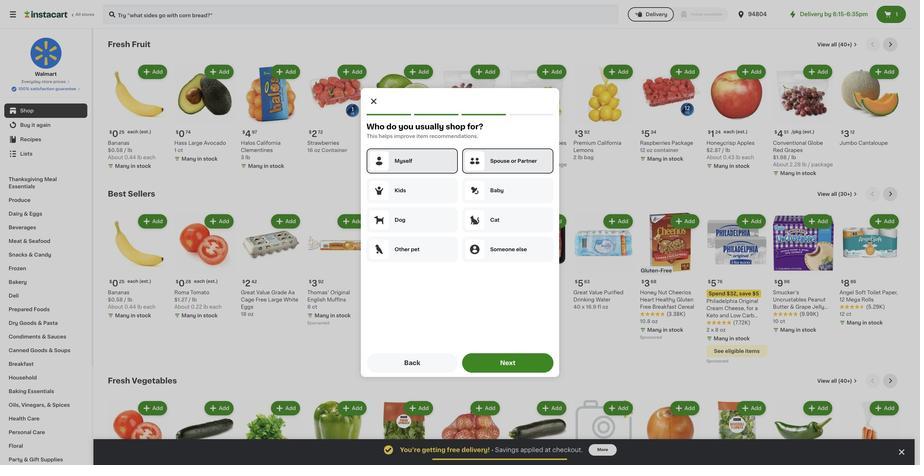 Task type: describe. For each thing, give the bounding box(es) containing it.
lime
[[374, 141, 387, 146]]

product group containing 8
[[840, 213, 901, 328]]

prices
[[53, 80, 66, 84]]

view all (40+) for fruit
[[818, 42, 853, 47]]

cheerios
[[669, 290, 692, 295]]

spend $32, save $5
[[709, 291, 760, 296]]

nut
[[659, 290, 668, 295]]

shop
[[20, 108, 34, 113]]

ct inside hass large avocado 1 ct
[[178, 148, 183, 153]]

74
[[186, 130, 191, 135]]

& inside dry goods & pasta "link"
[[38, 321, 42, 326]]

$ inside $ 8 86
[[842, 280, 845, 284]]

(40+) for vegetables
[[839, 379, 853, 384]]

cantaloupe
[[859, 141, 889, 146]]

1 inside lime 42 1 each
[[374, 148, 376, 153]]

prepared foods link
[[4, 303, 87, 317]]

deli
[[9, 294, 19, 299]]

container
[[654, 148, 679, 153]]

1 vertical spatial essentials
[[28, 389, 54, 394]]

3 view from the top
[[818, 379, 831, 384]]

about inside honeycrisp apples $2.87 / lb about 0.43 lb each
[[707, 155, 723, 160]]

sun harvest seedless red grapes $2.18 / lb about 2.4 lb / package
[[441, 141, 498, 167]]

25 for each (est.)
[[119, 280, 125, 284]]

16
[[308, 148, 313, 153]]

100% satisfaction guarantee
[[18, 87, 76, 91]]

uncrustables
[[774, 298, 807, 303]]

0 horizontal spatial 8
[[716, 328, 719, 333]]

best sellers
[[108, 190, 155, 198]]

$ inside $ 5
[[442, 130, 445, 135]]

$ 5 63
[[575, 280, 590, 288]]

someone
[[491, 247, 515, 252]]

40
[[574, 305, 581, 310]]

lemons
[[574, 148, 594, 153]]

floral
[[9, 444, 23, 449]]

store
[[42, 80, 52, 84]]

thanksgiving meal essentials link
[[4, 173, 87, 194]]

$ inside $ 3 68
[[642, 280, 645, 284]]

satisfaction
[[30, 87, 54, 91]]

0.44 for each (est.)
[[125, 305, 136, 310]]

100%
[[18, 87, 29, 91]]

2 down lifestyle
[[707, 328, 710, 333]]

$ inside $ 2 42
[[243, 280, 245, 284]]

item carousel region containing fresh vegetables
[[108, 374, 901, 465]]

& inside canned goods & soups 'link'
[[49, 348, 53, 353]]

main content containing 0
[[94, 29, 916, 465]]

gluten-
[[641, 268, 661, 273]]

english
[[308, 298, 326, 303]]

12 inside $ 3 12
[[851, 130, 856, 135]]

california for premium california lemons 2 lb bag
[[598, 141, 622, 146]]

3 for honey nut cheerios heart healthy gluten free breakfast cereal
[[645, 280, 651, 288]]

prepared
[[9, 307, 32, 312]]

$ 0 25 each (est.) for 0
[[109, 130, 151, 138]]

water
[[596, 298, 611, 303]]

12 ct
[[840, 312, 852, 317]]

$2.18
[[441, 155, 454, 160]]

12 inside angel soft toilet paper, 12 mega rolls
[[840, 298, 845, 303]]

large inside hass large avocado 1 ct
[[188, 141, 203, 146]]

care for health care
[[27, 417, 40, 422]]

ct down mega
[[847, 312, 852, 317]]

$5.23 per package (estimated) element
[[441, 127, 502, 140]]

everyday store prices
[[21, 80, 66, 84]]

you're
[[400, 448, 421, 453]]

guarantee
[[55, 87, 76, 91]]

3 for thomas' original english muffins
[[312, 280, 318, 288]]

items
[[746, 349, 760, 354]]

instacart logo image
[[24, 10, 68, 19]]

cream
[[707, 306, 724, 311]]

1 inside button
[[897, 12, 899, 17]]

package for conventional globe red grapes $1.98 / lb about 2.28 lb / package
[[812, 162, 834, 167]]

meat & seafood link
[[4, 235, 87, 248]]

honey
[[641, 290, 657, 295]]

0 inside "$0.28 each (estimated)" element
[[179, 280, 185, 288]]

(est.) inside $5.23 per package (estimated) element
[[471, 130, 483, 134]]

1 inside hass large avocado 1 ct
[[175, 148, 177, 153]]

service type group
[[628, 7, 729, 22]]

large inside great value grade aa cage free large white eggs 18 oz
[[268, 298, 283, 303]]

3 inside halos california clementines 3 lb
[[241, 155, 244, 160]]

each inside $ 0 28 each (est.)
[[194, 280, 205, 284]]

partner
[[518, 159, 537, 164]]

party
[[9, 458, 23, 463]]

2.4
[[457, 162, 465, 167]]

$ inside $ 0 28 each (est.)
[[176, 280, 179, 284]]

about inside roma tomato $1.27 / lb about 0.22 lb each
[[175, 305, 190, 310]]

grade
[[272, 290, 287, 295]]

3 all from the top
[[832, 379, 838, 384]]

5 for $ 5 76
[[711, 280, 717, 288]]

pet
[[411, 247, 420, 252]]

bananas for each (est.)
[[108, 290, 130, 295]]

peanut
[[809, 298, 826, 303]]

•
[[492, 447, 494, 453]]

great value grade aa cage free large white eggs 18 oz
[[241, 290, 299, 317]]

0.44 for 0
[[125, 155, 136, 160]]

sun
[[441, 141, 450, 146]]

all for 8
[[832, 192, 838, 197]]

80%/20%
[[507, 298, 532, 303]]

lifestyle
[[707, 321, 729, 326]]

each inside roma tomato $1.27 / lb about 0.22 lb each
[[210, 305, 222, 310]]

& inside dairy & eggs link
[[24, 212, 28, 217]]

other pet
[[395, 247, 420, 252]]

eggs inside dairy & eggs link
[[29, 212, 42, 217]]

$1.98 for bag
[[507, 155, 521, 160]]

lb inside halos california clementines 3 lb
[[246, 155, 250, 160]]

delivery for delivery by 6:15-6:35pm
[[801, 12, 824, 17]]

vegetables
[[132, 377, 177, 385]]

buy
[[20, 123, 30, 128]]

oz inside great value grade aa cage free large white eggs 18 oz
[[248, 312, 254, 317]]

$ 4 51
[[775, 130, 789, 138]]

value for 2
[[257, 290, 270, 295]]

delivery for delivery
[[646, 12, 668, 17]]

seedless inside green seedless grapes bag $1.98 / lb about 2.43 lb / package
[[524, 141, 547, 146]]

add your shopping preferences element
[[361, 88, 560, 377]]

produce link
[[4, 194, 87, 207]]

oils,
[[9, 403, 20, 408]]

original for cheese,
[[739, 299, 759, 304]]

health care
[[9, 417, 40, 422]]

0 vertical spatial 8
[[845, 280, 850, 288]]

apples
[[738, 141, 755, 146]]

supplies
[[41, 458, 63, 463]]

recipes link
[[4, 132, 87, 147]]

or
[[511, 159, 517, 164]]

checkout.
[[553, 448, 583, 453]]

myself
[[395, 159, 413, 164]]

lb inside premium california lemons 2 lb bag
[[578, 155, 583, 160]]

& inside snacks & candy link
[[29, 253, 33, 258]]

about inside green seedless grapes bag $1.98 / lb about 2.43 lb / package
[[507, 162, 523, 167]]

goods for canned
[[30, 348, 48, 353]]

delivery!
[[462, 448, 490, 453]]

/pkg (est.) for 5
[[460, 130, 483, 134]]

angel soft toilet paper, 12 mega rolls
[[840, 290, 899, 303]]

2 horizontal spatial free
[[661, 268, 673, 273]]

$ inside $ 5 76
[[709, 280, 711, 284]]

breakfast inside breakfast link
[[9, 362, 34, 367]]

red inside 'conventional globe red grapes $1.98 / lb about 2.28 lb / package'
[[774, 148, 784, 153]]

shop
[[446, 123, 466, 131]]

94804
[[749, 12, 768, 17]]

breakfast inside honey nut cheerios heart healthy gluten free breakfast cereal
[[653, 305, 677, 310]]

3 for premium california lemons
[[578, 130, 584, 138]]

red inside sun harvest seedless red grapes $2.18 / lb about 2.4 lb / package
[[441, 148, 451, 153]]

9
[[778, 280, 784, 288]]

3 for jumbo cantaloupe
[[845, 130, 850, 138]]

$5.72 element
[[507, 277, 568, 289]]

oz inside great value purified drinking water 40 x 16.9 fl oz
[[603, 305, 609, 310]]

5 for $ 5 63
[[578, 280, 584, 288]]

free inside great value grade aa cage free large white eggs 18 oz
[[256, 298, 267, 303]]

view all (40+) for vegetables
[[818, 379, 853, 384]]

oz inside strawberries 16 oz container
[[314, 148, 320, 153]]

x inside great value purified drinking water 40 x 16.9 fl oz
[[582, 305, 585, 310]]

see eligible items
[[715, 349, 760, 354]]

94804 button
[[737, 4, 781, 24]]

original for muffins
[[331, 290, 350, 295]]

snacks & candy
[[9, 253, 51, 258]]

see
[[715, 349, 725, 354]]

63
[[585, 280, 590, 284]]

produce
[[9, 198, 31, 203]]

25 for 0
[[119, 130, 125, 135]]

great value purified drinking water 40 x 16.9 fl oz
[[574, 290, 624, 310]]

great for 5
[[574, 290, 588, 295]]

philadelphia
[[707, 299, 738, 304]]

lime 42 1 each
[[374, 141, 394, 153]]

/ inside honeycrisp apples $2.87 / lb about 0.43 lb each
[[723, 148, 725, 153]]

$0.58 for 0
[[108, 148, 123, 153]]

seafood
[[29, 239, 50, 244]]

eligible
[[726, 349, 745, 354]]

oils, vinegars, & spices link
[[4, 399, 87, 412]]

• savings applied at checkout.
[[492, 447, 583, 453]]

at
[[545, 448, 551, 453]]

all for 3
[[832, 42, 838, 47]]

premium
[[574, 141, 597, 146]]

about inside 'conventional globe red grapes $1.98 / lb about 2.28 lb / package'
[[774, 162, 789, 167]]

free
[[447, 448, 461, 453]]

$ inside $ 4 97
[[243, 130, 245, 135]]

cheese,
[[725, 306, 746, 311]]

fresh for fresh vegetables
[[108, 377, 130, 385]]

51
[[785, 130, 789, 135]]

treatment tracker modal dialog
[[94, 440, 916, 465]]

(7.72k)
[[734, 321, 751, 326]]

who
[[367, 123, 385, 131]]

fresh for fresh fruit
[[108, 41, 130, 48]]

86
[[851, 280, 857, 284]]

beef
[[507, 290, 519, 295]]

party & gift supplies link
[[4, 453, 87, 465]]

item
[[417, 134, 429, 139]]

1 item carousel region from the top
[[108, 37, 901, 181]]



Task type: locate. For each thing, give the bounding box(es) containing it.
1 vertical spatial goods
[[30, 348, 48, 353]]

view all (40+) button for fresh vegetables
[[815, 374, 861, 389]]

0.44
[[125, 155, 136, 160], [125, 305, 136, 310]]

8
[[845, 280, 850, 288], [716, 328, 719, 333]]

42 inside lime 42 1 each
[[388, 141, 394, 146]]

2 /pkg from the left
[[460, 130, 470, 134]]

0 horizontal spatial 4
[[245, 130, 251, 138]]

1 horizontal spatial free
[[641, 305, 652, 310]]

great inside great value purified drinking water 40 x 16.9 fl oz
[[574, 290, 588, 295]]

5 left '34'
[[645, 130, 651, 138]]

condiments & sauces
[[9, 335, 66, 340]]

honey nut cheerios heart healthy gluten free breakfast cereal
[[641, 290, 695, 310]]

2 california from the left
[[257, 141, 281, 146]]

oz right 18
[[248, 312, 254, 317]]

4 left "97"
[[245, 130, 251, 138]]

oz right fl on the right bottom
[[603, 305, 609, 310]]

california inside halos california clementines 3 lb
[[257, 141, 281, 146]]

add
[[152, 69, 163, 74], [219, 69, 230, 74], [286, 69, 296, 74], [352, 69, 363, 74], [419, 69, 429, 74], [485, 69, 496, 74], [552, 69, 562, 74], [619, 69, 629, 74], [685, 69, 696, 74], [752, 69, 762, 74], [818, 69, 829, 74], [885, 69, 895, 74], [152, 219, 163, 224], [219, 219, 230, 224], [286, 219, 296, 224], [352, 219, 363, 224], [485, 219, 496, 224], [552, 219, 562, 224], [619, 219, 629, 224], [685, 219, 696, 224], [752, 219, 762, 224], [818, 219, 829, 224], [885, 219, 895, 224], [152, 406, 163, 411], [219, 406, 230, 411], [286, 406, 296, 411], [352, 406, 363, 411], [419, 406, 429, 411], [485, 406, 496, 411], [552, 406, 562, 411], [619, 406, 629, 411], [685, 406, 696, 411], [752, 406, 762, 411], [818, 406, 829, 411], [885, 406, 895, 411]]

walmart logo image
[[30, 37, 62, 69]]

1 vertical spatial breakfast
[[9, 362, 34, 367]]

2 value from the left
[[257, 290, 270, 295]]

$ 8 86
[[842, 280, 857, 288]]

seedless down the '$4.81 per package (estimated)' element
[[524, 141, 547, 146]]

1 4 from the left
[[778, 130, 784, 138]]

for
[[747, 306, 754, 311]]

1 horizontal spatial 92
[[585, 130, 590, 135]]

97
[[252, 130, 257, 135]]

0 vertical spatial $0.58
[[108, 148, 123, 153]]

california inside premium california lemons 2 lb bag
[[598, 141, 622, 146]]

each (est.)
[[724, 130, 748, 134]]

original inside thomas' original english muffins 6 ct
[[331, 290, 350, 295]]

product group containing 1
[[707, 63, 768, 171]]

1 horizontal spatial grapes
[[549, 141, 567, 146]]

strawberries 16 oz container
[[308, 141, 348, 153]]

92 for thomas' original english muffins
[[318, 280, 324, 284]]

fresh left vegetables
[[108, 377, 130, 385]]

$1.98 down conventional
[[774, 155, 788, 160]]

hass
[[175, 141, 187, 146]]

1 vertical spatial 8
[[716, 328, 719, 333]]

dog
[[395, 218, 406, 223]]

0 vertical spatial 42
[[388, 141, 394, 146]]

california for halos california clementines 3 lb
[[257, 141, 281, 146]]

0 horizontal spatial breakfast
[[9, 362, 34, 367]]

1 vertical spatial $0.58
[[108, 298, 123, 303]]

cat
[[491, 218, 500, 223]]

canned goods & soups
[[9, 348, 71, 353]]

$1.98 inside green seedless grapes bag $1.98 / lb about 2.43 lb / package
[[507, 155, 521, 160]]

sellers
[[128, 190, 155, 198]]

$ 3 92 up thomas'
[[309, 280, 324, 288]]

0 vertical spatial bananas
[[108, 141, 130, 146]]

main content
[[94, 29, 916, 465]]

2 (40+) from the top
[[839, 379, 853, 384]]

1 vertical spatial 25
[[119, 280, 125, 284]]

carb
[[743, 313, 755, 318]]

& left gift
[[24, 458, 28, 463]]

beef chuck, ground, 80%/20%
[[507, 290, 560, 303]]

1 horizontal spatial $ 3 92
[[575, 130, 590, 138]]

2 vertical spatial all
[[832, 379, 838, 384]]

1 $0.58 from the top
[[108, 148, 123, 153]]

getting
[[422, 448, 446, 453]]

0 horizontal spatial value
[[257, 290, 270, 295]]

/pkg (est.) inside $5.23 per package (estimated) element
[[460, 130, 483, 134]]

1 horizontal spatial /pkg (est.)
[[792, 130, 815, 134]]

free up nut on the bottom of page
[[661, 268, 673, 273]]

92 up premium
[[585, 130, 590, 135]]

2 down lemons in the right top of the page
[[574, 155, 577, 160]]

green
[[507, 141, 523, 146]]

/pkg (est.) up "harvest"
[[460, 130, 483, 134]]

1 view all (40+) from the top
[[818, 42, 853, 47]]

2 /pkg (est.) from the left
[[460, 130, 483, 134]]

package inside green seedless grapes bag $1.98 / lb about 2.43 lb / package
[[546, 162, 567, 167]]

ct down hass
[[178, 148, 183, 153]]

eggs up beverages link
[[29, 212, 42, 217]]

& right 'dairy'
[[24, 212, 28, 217]]

value left grade
[[257, 290, 270, 295]]

improve
[[394, 134, 416, 139]]

essentials inside thanksgiving meal essentials
[[9, 184, 35, 189]]

large down 74
[[188, 141, 203, 146]]

1 horizontal spatial package
[[546, 162, 567, 167]]

1 all from the top
[[832, 42, 838, 47]]

breakfast down healthy
[[653, 305, 677, 310]]

care inside 'link'
[[33, 430, 45, 435]]

$0.25 each (estimated) element for 0
[[108, 127, 169, 140]]

$1.24 each (estimated) element
[[707, 127, 768, 140]]

cage
[[241, 298, 255, 303]]

seedless inside sun harvest seedless red grapes $2.18 / lb about 2.4 lb / package
[[473, 141, 496, 146]]

42 down helps
[[388, 141, 394, 146]]

goods for dry
[[19, 321, 37, 326]]

1 vertical spatial original
[[739, 299, 759, 304]]

product group
[[108, 63, 169, 171], [175, 63, 235, 164], [241, 63, 302, 171], [308, 63, 368, 154], [374, 63, 435, 164], [441, 63, 502, 178], [507, 63, 568, 178], [574, 63, 635, 161], [641, 63, 701, 164], [707, 63, 768, 171], [774, 63, 835, 178], [840, 63, 901, 147], [108, 213, 169, 321], [175, 213, 235, 321], [241, 213, 302, 318], [308, 213, 368, 327], [374, 213, 435, 358], [441, 213, 502, 328], [507, 213, 568, 321], [574, 213, 635, 311], [641, 213, 701, 342], [707, 213, 768, 366], [774, 213, 835, 335], [840, 213, 901, 328], [108, 400, 169, 465], [175, 400, 235, 465], [241, 400, 302, 465], [308, 400, 368, 465], [374, 400, 435, 465], [441, 400, 502, 465], [507, 400, 568, 465], [574, 400, 635, 465], [641, 400, 701, 465], [707, 400, 768, 465], [774, 400, 835, 465], [840, 400, 901, 465]]

package right 2.4
[[476, 162, 498, 167]]

hass large avocado 1 ct
[[175, 141, 226, 153]]

1 horizontal spatial value
[[589, 290, 603, 295]]

3 package from the left
[[476, 162, 498, 167]]

free right cage on the left of page
[[256, 298, 267, 303]]

free inside honey nut cheerios heart healthy gluten free breakfast cereal
[[641, 305, 652, 310]]

$ 3 92 for premium california lemons
[[575, 130, 590, 138]]

0 horizontal spatial seedless
[[473, 141, 496, 146]]

2 25 from the top
[[119, 280, 125, 284]]

1 horizontal spatial seedless
[[524, 141, 547, 146]]

92 up thomas'
[[318, 280, 324, 284]]

$ inside $ 2 72
[[309, 130, 312, 135]]

view for 3
[[818, 42, 831, 47]]

3 item carousel region from the top
[[108, 374, 901, 465]]

100% satisfaction guarantee button
[[11, 85, 81, 92]]

& inside the 'oils, vinegars, & spices' link
[[47, 403, 51, 408]]

grapes down "harvest"
[[452, 148, 471, 153]]

0 vertical spatial free
[[661, 268, 673, 273]]

3 up the jumbo on the right
[[845, 130, 850, 138]]

& left pasta
[[38, 321, 42, 326]]

1 horizontal spatial red
[[774, 148, 784, 153]]

1 seedless from the left
[[524, 141, 547, 146]]

smucker's uncrustables peanut butter & grape jelly sandwich
[[774, 290, 826, 317]]

each inside lime 42 1 each
[[378, 148, 390, 153]]

view all (30+)
[[818, 192, 853, 197]]

california up the "clementines"
[[257, 141, 281, 146]]

eggs inside great value grade aa cage free large white eggs 18 oz
[[241, 305, 254, 310]]

great up drinking
[[574, 290, 588, 295]]

1 bananas from the top
[[108, 141, 130, 146]]

2 4 from the left
[[245, 130, 251, 138]]

original
[[331, 290, 350, 295], [739, 299, 759, 304]]

delivery inside button
[[646, 12, 668, 17]]

(est.)
[[139, 130, 151, 134], [736, 130, 748, 134], [803, 130, 815, 134], [471, 130, 483, 134], [139, 280, 151, 284], [206, 280, 218, 284]]

2 horizontal spatial package
[[812, 162, 834, 167]]

value inside great value grade aa cage free large white eggs 18 oz
[[257, 290, 270, 295]]

5 up sun
[[445, 130, 451, 138]]

tomato
[[191, 290, 210, 295]]

$0.25 each (estimated) element for each (est.)
[[108, 277, 169, 289]]

8 left 86
[[845, 280, 850, 288]]

canned
[[9, 348, 29, 353]]

item carousel region
[[108, 37, 901, 181], [108, 187, 901, 368], [108, 374, 901, 465]]

$4.51 per package (estimated) element
[[774, 127, 835, 140]]

fresh left fruit
[[108, 41, 130, 48]]

large down grade
[[268, 298, 283, 303]]

/pkg right 51
[[792, 130, 802, 134]]

1 $1.98 from the left
[[507, 155, 521, 160]]

0 vertical spatial eggs
[[29, 212, 42, 217]]

thanksgiving meal essentials
[[9, 177, 57, 189]]

$ inside $ 0 33
[[376, 130, 379, 135]]

/ inside roma tomato $1.27 / lb about 0.22 lb each
[[189, 298, 191, 303]]

care for personal care
[[33, 430, 45, 435]]

care
[[27, 417, 40, 422], [33, 430, 45, 435]]

package inside sun harvest seedless red grapes $2.18 / lb about 2.4 lb / package
[[476, 162, 498, 167]]

5 left 63
[[578, 280, 584, 288]]

$ 5 76
[[709, 280, 723, 288]]

condiments & sauces link
[[4, 330, 87, 344]]

jelly
[[813, 305, 825, 310]]

/pkg up "harvest"
[[460, 130, 470, 134]]

$ 3 92 up premium
[[575, 130, 590, 138]]

each inside honeycrisp apples $2.87 / lb about 0.43 lb each
[[742, 155, 755, 160]]

bananas $0.58 / lb about 0.44 lb each for each (est.)
[[108, 290, 156, 310]]

goods down prepared foods
[[19, 321, 37, 326]]

0 vertical spatial 25
[[119, 130, 125, 135]]

red down sun
[[441, 148, 451, 153]]

$0.25 each (estimated) element
[[108, 127, 169, 140], [108, 277, 169, 289]]

1 horizontal spatial 4
[[778, 130, 784, 138]]

0 vertical spatial care
[[27, 417, 40, 422]]

2 $0.25 each (estimated) element from the top
[[108, 277, 169, 289]]

save
[[740, 291, 752, 296]]

0 vertical spatial original
[[331, 290, 350, 295]]

strawberries
[[308, 141, 340, 146]]

all
[[832, 42, 838, 47], [832, 192, 838, 197], [832, 379, 838, 384]]

1 vertical spatial free
[[256, 298, 267, 303]]

1 great from the left
[[574, 290, 588, 295]]

red down conventional
[[774, 148, 784, 153]]

$ 3 92
[[575, 130, 590, 138], [309, 280, 324, 288]]

0 horizontal spatial $ 3 92
[[309, 280, 324, 288]]

1 value from the left
[[589, 290, 603, 295]]

$ inside $ 9 96
[[775, 280, 778, 284]]

sponsored badge image
[[308, 321, 329, 326], [641, 336, 662, 340], [374, 352, 396, 357], [707, 360, 729, 364]]

1 red from the left
[[774, 148, 784, 153]]

fresh
[[108, 41, 130, 48], [108, 377, 130, 385]]

california right premium
[[598, 141, 622, 146]]

1 vertical spatial 92
[[318, 280, 324, 284]]

1 vertical spatial view
[[818, 192, 831, 197]]

sandwich
[[774, 312, 798, 317]]

1 vertical spatial all
[[832, 192, 838, 197]]

(40+) for fruit
[[839, 42, 853, 47]]

bananas $0.58 / lb about 0.44 lb each for 0
[[108, 141, 156, 160]]

(est.) inside $ 0 28 each (est.)
[[206, 280, 218, 284]]

$ 3 12
[[842, 130, 856, 138]]

next button
[[463, 354, 554, 373]]

paper,
[[883, 290, 899, 295]]

0.43
[[724, 155, 735, 160]]

$ 0 33
[[376, 130, 391, 138]]

$1.98
[[507, 155, 521, 160], [774, 155, 788, 160]]

essentials down the thanksgiving
[[9, 184, 35, 189]]

$32,
[[727, 291, 739, 296]]

/pkg inside $5.23 per package (estimated) element
[[460, 130, 470, 134]]

& inside smucker's uncrustables peanut butter & grape jelly sandwich
[[791, 305, 795, 310]]

goods inside dry goods & pasta "link"
[[19, 321, 37, 326]]

0 horizontal spatial 42
[[252, 280, 257, 284]]

each
[[127, 130, 138, 134], [724, 130, 735, 134], [378, 148, 390, 153], [143, 155, 156, 160], [742, 155, 755, 160], [127, 280, 138, 284], [194, 280, 205, 284], [143, 305, 156, 310], [210, 305, 222, 310]]

1 vertical spatial $ 3 92
[[309, 280, 324, 288]]

1 vertical spatial bananas
[[108, 290, 130, 295]]

about
[[108, 155, 123, 160], [707, 155, 723, 160], [507, 162, 523, 167], [774, 162, 789, 167], [441, 162, 456, 167], [108, 305, 123, 310], [175, 305, 190, 310]]

original up muffins
[[331, 290, 350, 295]]

delivery by 6:15-6:35pm link
[[789, 10, 869, 19]]

ct right 6
[[312, 305, 318, 310]]

2 great from the left
[[241, 290, 255, 295]]

(est.) inside $1.24 each (estimated) element
[[736, 130, 748, 134]]

$ inside $ 0 74
[[176, 130, 179, 135]]

great up cage on the left of page
[[241, 290, 255, 295]]

None search field
[[103, 4, 619, 24]]

2 all from the top
[[832, 192, 838, 197]]

& left spices
[[47, 403, 51, 408]]

grapes inside 'conventional globe red grapes $1.98 / lb about 2.28 lb / package'
[[785, 148, 804, 153]]

$1.98 down bag
[[507, 155, 521, 160]]

4 for $ 4 51
[[778, 130, 784, 138]]

2 0.44 from the top
[[125, 305, 136, 310]]

value inside great value purified drinking water 40 x 16.9 fl oz
[[589, 290, 603, 295]]

1 vertical spatial x
[[712, 328, 715, 333]]

care down the vinegars,
[[27, 417, 40, 422]]

10
[[774, 319, 779, 324]]

0 vertical spatial view all (40+) button
[[815, 37, 861, 52]]

package inside 'conventional globe red grapes $1.98 / lb about 2.28 lb / package'
[[812, 162, 834, 167]]

0 horizontal spatial grapes
[[452, 148, 471, 153]]

2 up cage on the left of page
[[245, 280, 251, 288]]

1 (40+) from the top
[[839, 42, 853, 47]]

0 horizontal spatial eggs
[[29, 212, 42, 217]]

oz down lifestyle
[[720, 328, 726, 333]]

$ inside the $ 5 63
[[575, 280, 578, 284]]

$0.58
[[108, 148, 123, 153], [108, 298, 123, 303]]

2 item carousel region from the top
[[108, 187, 901, 368]]

0 horizontal spatial original
[[331, 290, 350, 295]]

fl
[[598, 305, 602, 310]]

96
[[785, 280, 791, 284]]

0 horizontal spatial great
[[241, 290, 255, 295]]

1 california from the left
[[598, 141, 622, 146]]

2 vertical spatial view
[[818, 379, 831, 384]]

ct right 10 on the bottom of page
[[781, 319, 786, 324]]

0 horizontal spatial x
[[582, 305, 585, 310]]

back button
[[367, 354, 458, 373]]

1 vertical spatial eggs
[[241, 305, 254, 310]]

1 view from the top
[[818, 42, 831, 47]]

0 horizontal spatial $1.98
[[507, 155, 521, 160]]

1 vertical spatial fresh
[[108, 377, 130, 385]]

$1.98 inside 'conventional globe red grapes $1.98 / lb about 2.28 lb / package'
[[774, 155, 788, 160]]

jumbo
[[840, 141, 858, 146]]

health
[[9, 417, 26, 422]]

ct inside thomas' original english muffins 6 ct
[[312, 305, 318, 310]]

1 horizontal spatial /pkg
[[792, 130, 802, 134]]

/pkg (est.) right 51
[[792, 130, 815, 134]]

0 vertical spatial large
[[188, 141, 203, 146]]

$ inside '$ 5 34'
[[642, 130, 645, 135]]

1 25 from the top
[[119, 130, 125, 135]]

/pkg
[[792, 130, 802, 134], [460, 130, 470, 134]]

2 $0.58 from the top
[[108, 298, 123, 303]]

0 vertical spatial 92
[[585, 130, 590, 135]]

product group containing 9
[[774, 213, 835, 335]]

0 horizontal spatial california
[[257, 141, 281, 146]]

oz inside raspberries package 12 oz container
[[647, 148, 653, 153]]

halos
[[241, 141, 256, 146]]

/pkg for 4
[[792, 130, 802, 134]]

& right the meat
[[23, 239, 27, 244]]

2 $1.98 from the left
[[774, 155, 788, 160]]

/pkg for 5
[[460, 130, 470, 134]]

1 vertical spatial $ 0 25 each (est.)
[[109, 280, 151, 288]]

3 left 68
[[645, 280, 651, 288]]

2 vertical spatial free
[[641, 305, 652, 310]]

0 horizontal spatial /pkg (est.)
[[460, 130, 483, 134]]

oz down raspberries
[[647, 148, 653, 153]]

& inside the meat & seafood link
[[23, 239, 27, 244]]

1 fresh from the top
[[108, 41, 130, 48]]

2 bananas $0.58 / lb about 0.44 lb each from the top
[[108, 290, 156, 310]]

0 horizontal spatial 92
[[318, 280, 324, 284]]

1 horizontal spatial eggs
[[241, 305, 254, 310]]

0 vertical spatial (40+)
[[839, 42, 853, 47]]

& left soups on the left of page
[[49, 348, 53, 353]]

$4.81 per package (estimated) element
[[507, 127, 568, 140]]

free down heart
[[641, 305, 652, 310]]

0 vertical spatial bananas $0.58 / lb about 0.44 lb each
[[108, 141, 156, 160]]

0 vertical spatial x
[[582, 305, 585, 310]]

1 horizontal spatial breakfast
[[653, 305, 677, 310]]

lists
[[20, 151, 33, 156]]

view
[[818, 42, 831, 47], [818, 192, 831, 197], [818, 379, 831, 384]]

& down uncrustables
[[791, 305, 795, 310]]

2 fresh from the top
[[108, 377, 130, 385]]

5 for $ 5
[[445, 130, 451, 138]]

/pkg (est.) inside the $4.51 per package (estimated) element
[[792, 130, 815, 134]]

1 vertical spatial 42
[[252, 280, 257, 284]]

2 red from the left
[[441, 148, 451, 153]]

by
[[825, 12, 832, 17]]

0 vertical spatial fresh
[[108, 41, 130, 48]]

raspberries
[[641, 141, 671, 146]]

12 inside raspberries package 12 oz container
[[641, 148, 646, 153]]

$1.27
[[175, 298, 188, 303]]

oz right '10.8'
[[652, 319, 658, 324]]

grapes inside green seedless grapes bag $1.98 / lb about 2.43 lb / package
[[549, 141, 567, 146]]

1 view all (40+) button from the top
[[815, 37, 861, 52]]

2.43
[[524, 162, 535, 167]]

4 left 51
[[778, 130, 784, 138]]

0 horizontal spatial large
[[188, 141, 203, 146]]

/pkg (est.) for 4
[[792, 130, 815, 134]]

value for 5
[[589, 290, 603, 295]]

essentials up oils, vinegars, & spices
[[28, 389, 54, 394]]

& inside condiments & sauces link
[[42, 335, 46, 340]]

$ inside '$ 1 24'
[[709, 130, 711, 135]]

3 up thomas'
[[312, 280, 318, 288]]

grapes down conventional
[[785, 148, 804, 153]]

grapes inside sun harvest seedless red grapes $2.18 / lb about 2.4 lb / package
[[452, 148, 471, 153]]

x right 40
[[582, 305, 585, 310]]

x down lifestyle
[[712, 328, 715, 333]]

2 left 72
[[312, 130, 317, 138]]

$ inside $ 3 12
[[842, 130, 845, 135]]

1 horizontal spatial x
[[712, 328, 715, 333]]

1 /pkg (est.) from the left
[[792, 130, 815, 134]]

0 vertical spatial breakfast
[[653, 305, 677, 310]]

1 horizontal spatial great
[[574, 290, 588, 295]]

2 $ 0 25 each (est.) from the top
[[109, 280, 151, 288]]

0 vertical spatial goods
[[19, 321, 37, 326]]

bananas for 0
[[108, 141, 130, 146]]

1 package from the left
[[546, 162, 567, 167]]

2 seedless from the left
[[473, 141, 496, 146]]

1 $0.25 each (estimated) element from the top
[[108, 127, 169, 140]]

2 package from the left
[[812, 162, 834, 167]]

0 vertical spatial $0.25 each (estimated) element
[[108, 127, 169, 140]]

1 vertical spatial care
[[33, 430, 45, 435]]

5 left the 76
[[711, 280, 717, 288]]

seedless down $5.23 per package (estimated) element
[[473, 141, 496, 146]]

1 horizontal spatial original
[[739, 299, 759, 304]]

1 horizontal spatial 8
[[845, 280, 850, 288]]

1 bananas $0.58 / lb about 0.44 lb each from the top
[[108, 141, 156, 160]]

0
[[112, 130, 118, 138], [179, 130, 185, 138], [379, 130, 385, 138], [112, 280, 118, 288], [179, 280, 185, 288]]

package for green seedless grapes bag $1.98 / lb about 2.43 lb / package
[[546, 162, 567, 167]]

savings
[[495, 448, 519, 453]]

0 vertical spatial 0.44
[[125, 155, 136, 160]]

1 horizontal spatial large
[[268, 298, 283, 303]]

honeycrisp apples $2.87 / lb about 0.43 lb each
[[707, 141, 755, 160]]

and
[[720, 313, 730, 318]]

delivery by 6:15-6:35pm
[[801, 12, 869, 17]]

conventional
[[774, 141, 807, 146]]

0 vertical spatial item carousel region
[[108, 37, 901, 181]]

raspberries package 12 oz container
[[641, 141, 694, 153]]

1 vertical spatial view all (40+) button
[[815, 374, 861, 389]]

& left the candy at the bottom left
[[29, 253, 33, 258]]

value up water
[[589, 290, 603, 295]]

great for 2
[[241, 290, 255, 295]]

$ 2 42
[[243, 280, 257, 288]]

$ 3 92 for thomas' original english muffins
[[309, 280, 324, 288]]

2 view all (40+) from the top
[[818, 379, 853, 384]]

1 vertical spatial 0.44
[[125, 305, 136, 310]]

goods down condiments & sauces
[[30, 348, 48, 353]]

clementines
[[241, 148, 273, 153]]

1 button
[[877, 6, 907, 23]]

(est.) inside the $4.51 per package (estimated) element
[[803, 130, 815, 134]]

/pkg inside the $4.51 per package (estimated) element
[[792, 130, 802, 134]]

2 view from the top
[[818, 192, 831, 197]]

0 vertical spatial essentials
[[9, 184, 35, 189]]

0 vertical spatial $ 3 92
[[575, 130, 590, 138]]

delivery
[[801, 12, 824, 17], [646, 12, 668, 17]]

0 horizontal spatial delivery
[[646, 12, 668, 17]]

1 0.44 from the top
[[125, 155, 136, 160]]

& left sauces
[[42, 335, 46, 340]]

$0.28 each (estimated) element
[[175, 277, 235, 289]]

0 horizontal spatial package
[[476, 162, 498, 167]]

care up the floral link
[[33, 430, 45, 435]]

0 horizontal spatial free
[[256, 298, 267, 303]]

package down globe
[[812, 162, 834, 167]]

92 for premium california lemons
[[585, 130, 590, 135]]

2 vertical spatial item carousel region
[[108, 374, 901, 465]]

1 vertical spatial view all (40+)
[[818, 379, 853, 384]]

4 for $ 4 97
[[245, 130, 251, 138]]

view all (40+) button for fresh fruit
[[815, 37, 861, 52]]

$ inside $ 4 51
[[775, 130, 778, 135]]

& inside party & gift supplies link
[[24, 458, 28, 463]]

1 /pkg from the left
[[792, 130, 802, 134]]

1 vertical spatial item carousel region
[[108, 187, 901, 368]]

original up for
[[739, 299, 759, 304]]

3 down halos
[[241, 155, 244, 160]]

package right 2.43
[[546, 162, 567, 167]]

1 vertical spatial large
[[268, 298, 283, 303]]

premium california lemons 2 lb bag
[[574, 141, 622, 160]]

2 view all (40+) button from the top
[[815, 374, 861, 389]]

goods inside canned goods & soups 'link'
[[30, 348, 48, 353]]

1 vertical spatial bananas $0.58 / lb about 0.44 lb each
[[108, 290, 156, 310]]

breakfast up household
[[9, 362, 34, 367]]

3 up premium
[[578, 130, 584, 138]]

1 horizontal spatial 42
[[388, 141, 394, 146]]

add button
[[139, 65, 167, 78], [205, 65, 233, 78], [272, 65, 300, 78], [339, 65, 366, 78], [405, 65, 433, 78], [472, 65, 499, 78], [538, 65, 566, 78], [605, 65, 633, 78], [671, 65, 699, 78], [738, 65, 766, 78], [805, 65, 832, 78], [871, 65, 899, 78], [139, 215, 167, 228], [205, 215, 233, 228], [272, 215, 300, 228], [339, 215, 366, 228], [472, 215, 499, 228], [538, 215, 566, 228], [605, 215, 633, 228], [671, 215, 699, 228], [738, 215, 766, 228], [805, 215, 832, 228], [871, 215, 899, 228], [139, 402, 167, 415], [205, 402, 233, 415], [272, 402, 300, 415], [339, 402, 366, 415], [405, 402, 433, 415], [472, 402, 499, 415], [538, 402, 566, 415], [605, 402, 633, 415], [671, 402, 699, 415], [738, 402, 766, 415], [805, 402, 832, 415], [871, 402, 899, 415]]

8 down lifestyle
[[716, 328, 719, 333]]

keto
[[707, 313, 719, 318]]

spouse
[[491, 159, 510, 164]]

1 horizontal spatial california
[[598, 141, 622, 146]]

2 inside premium california lemons 2 lb bag
[[574, 155, 577, 160]]

5 for $ 5 34
[[645, 130, 651, 138]]

0 vertical spatial view
[[818, 42, 831, 47]]

eggs down cage on the left of page
[[241, 305, 254, 310]]

grapes down the '$4.81 per package (estimated)' element
[[549, 141, 567, 146]]

0 horizontal spatial red
[[441, 148, 451, 153]]

$ 0 25 each (est.) for each (est.)
[[109, 280, 151, 288]]

0.22
[[191, 305, 202, 310]]

1 vertical spatial $0.25 each (estimated) element
[[108, 277, 169, 289]]

0 vertical spatial view all (40+)
[[818, 42, 853, 47]]

42 inside $ 2 42
[[252, 280, 257, 284]]

$1.98 for grapes
[[774, 155, 788, 160]]

dry goods & pasta link
[[4, 317, 87, 330]]

0 vertical spatial all
[[832, 42, 838, 47]]

original inside philadelphia original cream cheese, for a keto and low carb lifestyle
[[739, 299, 759, 304]]

1 $ 0 25 each (est.) from the top
[[109, 130, 151, 138]]

$0.58 for each (est.)
[[108, 298, 123, 303]]

floral link
[[4, 440, 87, 453]]

oz right 16
[[314, 148, 320, 153]]

2 bananas from the top
[[108, 290, 130, 295]]

view for 8
[[818, 192, 831, 197]]

0 vertical spatial $ 0 25 each (est.)
[[109, 130, 151, 138]]

household link
[[4, 371, 87, 385]]

42 up cage on the left of page
[[252, 280, 257, 284]]

great inside great value grade aa cage free large white eggs 18 oz
[[241, 290, 255, 295]]

ground,
[[539, 290, 560, 295]]

view inside popup button
[[818, 192, 831, 197]]

0 horizontal spatial /pkg
[[460, 130, 470, 134]]

about inside sun harvest seedless red grapes $2.18 / lb about 2.4 lb / package
[[441, 162, 456, 167]]

1 vertical spatial (40+)
[[839, 379, 853, 384]]



Task type: vqa. For each thing, say whether or not it's contained in the screenshot.


